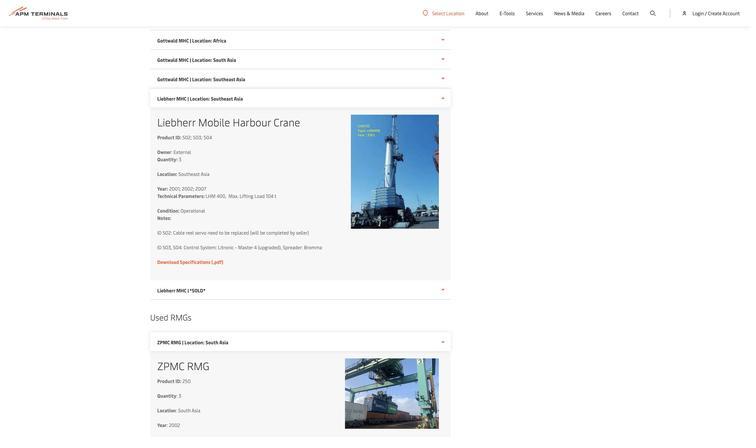 Task type: vqa. For each thing, say whether or not it's contained in the screenshot.


Task type: describe. For each thing, give the bounding box(es) containing it.
liebherr mhc | *sold* button
[[150, 280, 451, 300]]

by
[[290, 229, 295, 236]]

need
[[208, 229, 218, 236]]

max.
[[229, 193, 238, 199]]

mobile
[[198, 115, 230, 129]]

account
[[723, 10, 740, 16]]

create
[[708, 10, 722, 16]]

lhm
[[206, 193, 216, 199]]

about button
[[476, 0, 488, 26]]

spreader:
[[283, 244, 303, 251]]

502 image
[[351, 115, 439, 229]]

4
[[254, 244, 257, 251]]

liebherr mhc | *sold*
[[157, 287, 206, 294]]

2001; 2002; 2007
[[169, 185, 206, 192]]

select location button
[[423, 10, 464, 16]]

about
[[476, 10, 488, 16]]

2 vertical spatial south
[[178, 407, 191, 414]]

mhc for liebherr mhc | location: southeast asia
[[176, 95, 186, 102]]

liebherr for liebherr mhc | *sold*
[[157, 287, 175, 294]]

zpmc for zpmc rmg | location: south asia
[[157, 339, 170, 346]]

e-tools button
[[500, 0, 515, 26]]

parameters:
[[178, 193, 205, 199]]

careers button
[[596, 0, 611, 26]]

| for gottwald mhc | location: southeast asia
[[190, 76, 191, 82]]

asia for gottwald mhc | location: southeast asia
[[236, 76, 245, 82]]

rmgs
[[170, 312, 192, 323]]

location: for gottwald mhc | location: south asia
[[192, 57, 212, 63]]

2002
[[169, 422, 180, 428]]

zpmc rmg | location: south asia
[[157, 339, 228, 346]]

liebherr for liebherr mhc | location: southeast asia
[[157, 95, 175, 102]]

notes:
[[157, 215, 171, 221]]

year
[[157, 422, 167, 428]]

(.pdf)
[[211, 259, 223, 265]]

&
[[567, 10, 570, 16]]

cable
[[173, 229, 185, 236]]

id: for liebherr
[[176, 134, 181, 141]]

gottwald for gottwald mhc | location: southeast asia
[[157, 76, 178, 82]]

rmg for zpmc rmg
[[187, 359, 209, 373]]

external
[[173, 149, 191, 155]]

year : 2002
[[157, 422, 180, 428]]

1 be from the left
[[225, 229, 230, 236]]

product for zpmc rmg
[[157, 378, 174, 384]]

location: for zpmc rmg | location: south asia
[[184, 339, 204, 346]]

news & media
[[554, 10, 584, 16]]

/
[[705, 10, 707, 16]]

harbour
[[233, 115, 271, 129]]

download
[[157, 259, 179, 265]]

gottwald mhc | location: south asia
[[157, 57, 236, 63]]

download specifications (.pdf)
[[157, 259, 223, 265]]

zpmc rmg
[[157, 359, 209, 373]]

login / create account link
[[682, 0, 740, 26]]

product id: 250
[[157, 378, 191, 384]]

login
[[692, 10, 704, 16]]

southeast for liebherr mhc | location: southeast asia
[[211, 95, 233, 102]]

gottwald for gottwald mhc | location: south asia
[[157, 57, 178, 63]]

gottwald mhc | location: africa
[[157, 37, 226, 44]]

id 502: cable reel servo need to be replaced (will be completed by seller)
[[157, 229, 309, 236]]

*sold*
[[190, 287, 206, 294]]

year:
[[157, 185, 168, 192]]

mhc for gottwald mhc | location: southeast asia
[[179, 76, 189, 82]]

liebherr mhc | location: southeast asia
[[157, 95, 243, 102]]

liebherr for liebherr mobile harbour crane
[[157, 115, 196, 129]]

gottwald mhc | location: africa button
[[150, 31, 451, 50]]

asia for gottwald mhc | location: south asia
[[227, 57, 236, 63]]

id: for zpmc
[[176, 378, 181, 384]]

location: southeast asia
[[157, 171, 209, 177]]

quantity:
[[157, 156, 178, 163]]

select location
[[432, 10, 464, 16]]

504:
[[173, 244, 183, 251]]

careers
[[596, 10, 611, 16]]

lifting
[[240, 193, 253, 199]]

: for location
[[176, 407, 177, 414]]

operational
[[181, 207, 205, 214]]

download specifications (.pdf) link
[[157, 259, 223, 265]]

502:
[[163, 229, 172, 236]]

servo
[[195, 229, 206, 236]]

services button
[[526, 0, 543, 26]]

mhc for gottwald mhc | location: africa
[[179, 37, 189, 44]]

asia for zpmc rmg | location: south asia
[[219, 339, 228, 346]]

system:
[[200, 244, 217, 251]]

used rmgs
[[150, 312, 192, 323]]

: for quantity
[[176, 393, 177, 399]]



Task type: locate. For each thing, give the bounding box(es) containing it.
1 vertical spatial rmg
[[187, 359, 209, 373]]

0 vertical spatial liebherr
[[157, 95, 175, 102]]

3 gottwald from the top
[[157, 76, 178, 82]]

1 id: from the top
[[176, 134, 181, 141]]

1 vertical spatial south
[[205, 339, 218, 346]]

location: inside liebherr mhc | location: southeast asia element
[[157, 171, 177, 177]]

id: up external
[[176, 134, 181, 141]]

3 liebherr from the top
[[157, 287, 175, 294]]

: for year
[[167, 422, 168, 428]]

rmg up zpmc rmg at the bottom left
[[171, 339, 181, 346]]

1 vertical spatial location
[[157, 407, 176, 414]]

2 vertical spatial gottwald
[[157, 76, 178, 82]]

id for id 503, 504: control system: litronic - master 4 (upgraded), spreader: bromma
[[157, 244, 162, 251]]

| up gottwald mhc | location: south asia
[[190, 37, 191, 44]]

location right select
[[446, 10, 464, 16]]

mhc up gottwald mhc | location: south asia
[[179, 37, 189, 44]]

e-
[[500, 10, 504, 16]]

e-tools
[[500, 10, 515, 16]]

zpmc rmg | location: south asia element
[[150, 351, 451, 437]]

be right (will at the bottom of page
[[260, 229, 265, 236]]

1 id from the top
[[157, 229, 162, 236]]

3 inside owner : external quantity: 3
[[179, 156, 181, 163]]

1 vertical spatial product
[[157, 378, 174, 384]]

1 vertical spatial zpmc
[[157, 359, 184, 373]]

reel
[[186, 229, 194, 236]]

quantity
[[157, 393, 176, 399]]

seller)
[[296, 229, 309, 236]]

gottwald mhc | location: southeast asia
[[157, 76, 245, 82]]

1 liebherr from the top
[[157, 95, 175, 102]]

owner : external quantity: 3
[[157, 149, 191, 163]]

crane
[[274, 115, 300, 129]]

zpmc for zpmc rmg
[[157, 359, 184, 373]]

africa
[[213, 37, 226, 44]]

location: up gottwald mhc | location: southeast asia
[[192, 57, 212, 63]]

1 horizontal spatial rmg
[[187, 359, 209, 373]]

specifications
[[180, 259, 210, 265]]

2 be from the left
[[260, 229, 265, 236]]

liebherr
[[157, 95, 175, 102], [157, 115, 196, 129], [157, 287, 175, 294]]

1 zpmc from the top
[[157, 339, 170, 346]]

southeast for gottwald mhc | location: southeast asia
[[213, 76, 235, 82]]

product up the 'quantity'
[[157, 378, 174, 384]]

be
[[225, 229, 230, 236], [260, 229, 265, 236]]

0 horizontal spatial be
[[225, 229, 230, 236]]

location: down the quantity: on the left of the page
[[157, 171, 177, 177]]

gottwald mhc | location: south asia button
[[150, 50, 451, 69]]

location: up 'liebherr mhc | location: southeast asia'
[[192, 76, 212, 82]]

zpmc rmg | location: south asia button
[[150, 332, 451, 351]]

0 vertical spatial southeast
[[213, 76, 235, 82]]

rmg for zpmc rmg | location: south asia
[[171, 339, 181, 346]]

technical
[[157, 193, 177, 199]]

liebherr mobile harbour crane
[[157, 115, 300, 129]]

1 horizontal spatial be
[[260, 229, 265, 236]]

id: inside zpmc rmg | location: south asia element
[[176, 378, 181, 384]]

id:
[[176, 134, 181, 141], [176, 378, 181, 384]]

| down gottwald mhc | location: south asia
[[190, 76, 191, 82]]

| for liebherr mhc | location: southeast asia
[[188, 95, 189, 102]]

mhc inside "gottwald mhc | location: southeast asia" dropdown button
[[179, 76, 189, 82]]

2 gottwald from the top
[[157, 57, 178, 63]]

contact
[[622, 10, 639, 16]]

1 gottwald from the top
[[157, 37, 178, 44]]

location: down gottwald mhc | location: southeast asia
[[190, 95, 210, 102]]

asia inside 'dropdown button'
[[227, 57, 236, 63]]

mhc left *sold*
[[176, 287, 186, 294]]

south for zpmc rmg | location: south asia
[[205, 339, 218, 346]]

bromma
[[304, 244, 322, 251]]

photo for the 1st page image
[[345, 359, 439, 429]]

location: inside gottwald mhc | location: africa dropdown button
[[192, 37, 212, 44]]

2 vertical spatial liebherr
[[157, 287, 175, 294]]

(will
[[250, 229, 259, 236]]

product up owner
[[157, 134, 174, 141]]

id: inside liebherr mhc | location: southeast asia element
[[176, 134, 181, 141]]

1 vertical spatial 3
[[179, 393, 181, 399]]

1 vertical spatial liebherr
[[157, 115, 196, 129]]

1 vertical spatial id:
[[176, 378, 181, 384]]

news
[[554, 10, 566, 16]]

mhc down gottwald mhc | location: africa
[[179, 57, 189, 63]]

south inside 'dropdown button'
[[213, 57, 226, 63]]

(upgraded),
[[258, 244, 282, 251]]

0 vertical spatial product
[[157, 134, 174, 141]]

quantity : 3
[[157, 393, 181, 399]]

| down gottwald mhc | location: southeast asia
[[188, 95, 189, 102]]

503,
[[163, 244, 172, 251]]

asia
[[227, 57, 236, 63], [236, 76, 245, 82], [234, 95, 243, 102], [201, 171, 209, 177], [219, 339, 228, 346], [192, 407, 200, 414]]

0 vertical spatial 3
[[179, 156, 181, 163]]

location: up zpmc rmg at the bottom left
[[184, 339, 204, 346]]

2 zpmc from the top
[[157, 359, 184, 373]]

250
[[182, 378, 191, 384]]

services
[[526, 10, 543, 16]]

rmg inside dropdown button
[[171, 339, 181, 346]]

location: for gottwald mhc | location: africa
[[192, 37, 212, 44]]

south for gottwald mhc | location: south asia
[[213, 57, 226, 63]]

product inside zpmc rmg | location: south asia element
[[157, 378, 174, 384]]

product for liebherr mobile harbour crane
[[157, 134, 174, 141]]

: up 2002
[[176, 407, 177, 414]]

to
[[219, 229, 223, 236]]

0 horizontal spatial rmg
[[171, 339, 181, 346]]

zpmc inside dropdown button
[[157, 339, 170, 346]]

product
[[157, 134, 174, 141], [157, 378, 174, 384]]

location down the 'quantity'
[[157, 407, 176, 414]]

| down gottwald mhc | location: africa
[[190, 57, 191, 63]]

location: inside "gottwald mhc | location: southeast asia" dropdown button
[[192, 76, 212, 82]]

contact button
[[622, 0, 639, 26]]

502; 503; 504
[[182, 134, 212, 141]]

0 vertical spatial id
[[157, 229, 162, 236]]

mhc inside liebherr mhc | *sold* dropdown button
[[176, 287, 186, 294]]

3 down external
[[179, 156, 181, 163]]

3 right the 'quantity'
[[179, 393, 181, 399]]

0 vertical spatial gottwald
[[157, 37, 178, 44]]

year: 2001; 2002; 2007 technical parameters: lhm 400,  max. lifting load 104 t
[[157, 185, 276, 199]]

zpmc down used on the bottom of page
[[157, 339, 170, 346]]

location: for gottwald mhc | location: southeast asia
[[192, 76, 212, 82]]

zpmc
[[157, 339, 170, 346], [157, 359, 184, 373]]

product id: 502; 503; 504
[[157, 134, 212, 141]]

select
[[432, 10, 445, 16]]

condition: operational
[[157, 207, 205, 214]]

south
[[213, 57, 226, 63], [205, 339, 218, 346], [178, 407, 191, 414]]

location: inside zpmc rmg | location: south asia dropdown button
[[184, 339, 204, 346]]

used
[[150, 312, 168, 323]]

gottwald inside 'dropdown button'
[[157, 57, 178, 63]]

104
[[266, 193, 273, 199]]

0 horizontal spatial location
[[157, 407, 176, 414]]

control
[[184, 244, 199, 251]]

product inside liebherr mhc | location: southeast asia element
[[157, 134, 174, 141]]

mhc for liebherr mhc | *sold*
[[176, 287, 186, 294]]

location: inside liebherr mhc | location: southeast asia dropdown button
[[190, 95, 210, 102]]

1 product from the top
[[157, 134, 174, 141]]

id
[[157, 229, 162, 236], [157, 244, 162, 251]]

asia for liebherr mhc | location: southeast asia
[[234, 95, 243, 102]]

news & media button
[[554, 0, 584, 26]]

location: inside gottwald mhc | location: south asia 'dropdown button'
[[192, 57, 212, 63]]

| up zpmc rmg at the bottom left
[[182, 339, 183, 346]]

liebherr mhc | location: southeast asia button
[[150, 89, 451, 107]]

liebherr mhc | location: southeast asia element
[[150, 107, 451, 280]]

id left 503,
[[157, 244, 162, 251]]

: up location : south asia
[[176, 393, 177, 399]]

t
[[275, 193, 276, 199]]

completed
[[266, 229, 289, 236]]

2 id: from the top
[[176, 378, 181, 384]]

-
[[235, 244, 237, 251]]

tools
[[504, 10, 515, 16]]

2 vertical spatial southeast
[[178, 171, 200, 177]]

| for gottwald mhc | location: south asia
[[190, 57, 191, 63]]

replaced
[[231, 229, 249, 236]]

0 vertical spatial id:
[[176, 134, 181, 141]]

1 horizontal spatial location
[[446, 10, 464, 16]]

| for gottwald mhc | location: africa
[[190, 37, 191, 44]]

mhc down gottwald mhc | location: southeast asia
[[176, 95, 186, 102]]

1 vertical spatial id
[[157, 244, 162, 251]]

1 vertical spatial gottwald
[[157, 57, 178, 63]]

1 vertical spatial southeast
[[211, 95, 233, 102]]

3 inside zpmc rmg | location: south asia element
[[179, 393, 181, 399]]

gottwald for gottwald mhc | location: africa
[[157, 37, 178, 44]]

rmg up 250 at the bottom of page
[[187, 359, 209, 373]]

owner
[[157, 149, 171, 155]]

mhc inside liebherr mhc | location: southeast asia dropdown button
[[176, 95, 186, 102]]

mhc inside gottwald mhc | location: africa dropdown button
[[179, 37, 189, 44]]

south inside dropdown button
[[205, 339, 218, 346]]

: left 2002
[[167, 422, 168, 428]]

litronic
[[218, 244, 234, 251]]

location: left africa
[[192, 37, 212, 44]]

0 vertical spatial zpmc
[[157, 339, 170, 346]]

| for liebherr mhc | *sold*
[[188, 287, 189, 294]]

mhc
[[179, 37, 189, 44], [179, 57, 189, 63], [179, 76, 189, 82], [176, 95, 186, 102], [176, 287, 186, 294]]

0 vertical spatial location
[[446, 10, 464, 16]]

load
[[254, 193, 265, 199]]

gottwald mhc | location: southeast asia button
[[150, 69, 451, 89]]

location:
[[192, 37, 212, 44], [192, 57, 212, 63], [192, 76, 212, 82], [190, 95, 210, 102], [157, 171, 177, 177], [184, 339, 204, 346]]

condition:
[[157, 207, 180, 214]]

3
[[179, 156, 181, 163], [179, 393, 181, 399]]

master
[[238, 244, 253, 251]]

media
[[571, 10, 584, 16]]

id 503, 504: control system: litronic - master 4 (upgraded), spreader: bromma
[[157, 244, 322, 251]]

: up the quantity: on the left of the page
[[171, 149, 172, 155]]

2 product from the top
[[157, 378, 174, 384]]

0 vertical spatial south
[[213, 57, 226, 63]]

mhc inside gottwald mhc | location: south asia 'dropdown button'
[[179, 57, 189, 63]]

location: for liebherr mhc | location: southeast asia
[[190, 95, 210, 102]]

mhc down gottwald mhc | location: south asia
[[179, 76, 189, 82]]

location : south asia
[[157, 407, 200, 414]]

: for owner
[[171, 149, 172, 155]]

be right "to"
[[225, 229, 230, 236]]

rmg
[[171, 339, 181, 346], [187, 359, 209, 373]]

login / create account
[[692, 10, 740, 16]]

2 id from the top
[[157, 244, 162, 251]]

0 vertical spatial rmg
[[171, 339, 181, 346]]

: inside owner : external quantity: 3
[[171, 149, 172, 155]]

| left *sold*
[[188, 287, 189, 294]]

mhc for gottwald mhc | location: south asia
[[179, 57, 189, 63]]

|
[[190, 37, 191, 44], [190, 57, 191, 63], [190, 76, 191, 82], [188, 95, 189, 102], [188, 287, 189, 294], [182, 339, 183, 346]]

| for zpmc rmg | location: south asia
[[182, 339, 183, 346]]

id left 502:
[[157, 229, 162, 236]]

zpmc up 'product id: 250'
[[157, 359, 184, 373]]

2 liebherr from the top
[[157, 115, 196, 129]]

id for id 502: cable reel servo need to be replaced (will be completed by seller)
[[157, 229, 162, 236]]

| inside 'dropdown button'
[[190, 57, 191, 63]]

id: left 250 at the bottom of page
[[176, 378, 181, 384]]



